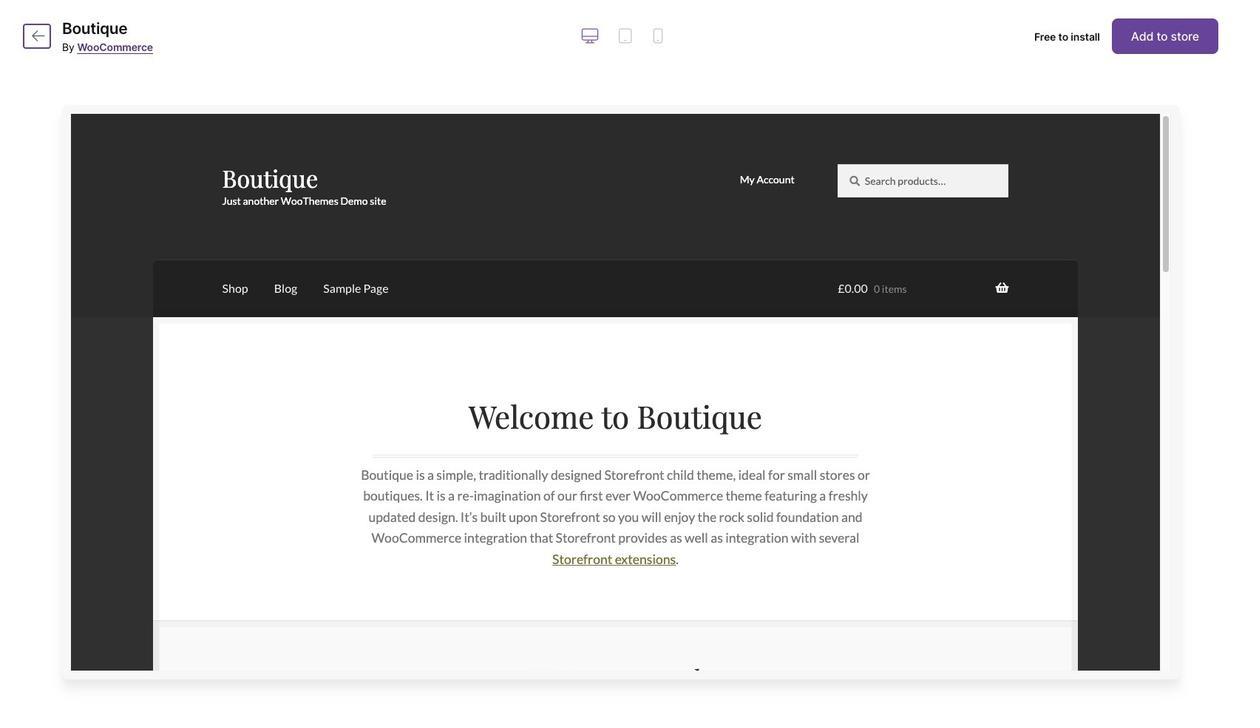 Task type: vqa. For each thing, say whether or not it's contained in the screenshot.
Product header image:
yes



Task type: locate. For each thing, give the bounding box(es) containing it.
desktop image
[[582, 29, 599, 44]]

search image
[[1028, 41, 1051, 65]]

circle user image
[[824, 495, 842, 512]]

file lines image
[[824, 474, 842, 492]]

globe image
[[829, 630, 841, 642]]

open account menu image
[[1105, 41, 1129, 65]]

service navigation menu element
[[1001, 29, 1129, 77]]

mobile image
[[653, 29, 664, 44]]

breadcrumb element
[[114, 109, 1129, 122]]

developed by woocommerce image
[[210, 172, 230, 184]]



Task type: describe. For each thing, give the bounding box(es) containing it.
message image
[[824, 515, 842, 533]]

circle info image
[[874, 607, 889, 622]]

theme demo element
[[62, 105, 1181, 680]]

product header image: image
[[115, 286, 776, 712]]

tablet image
[[619, 29, 632, 44]]



